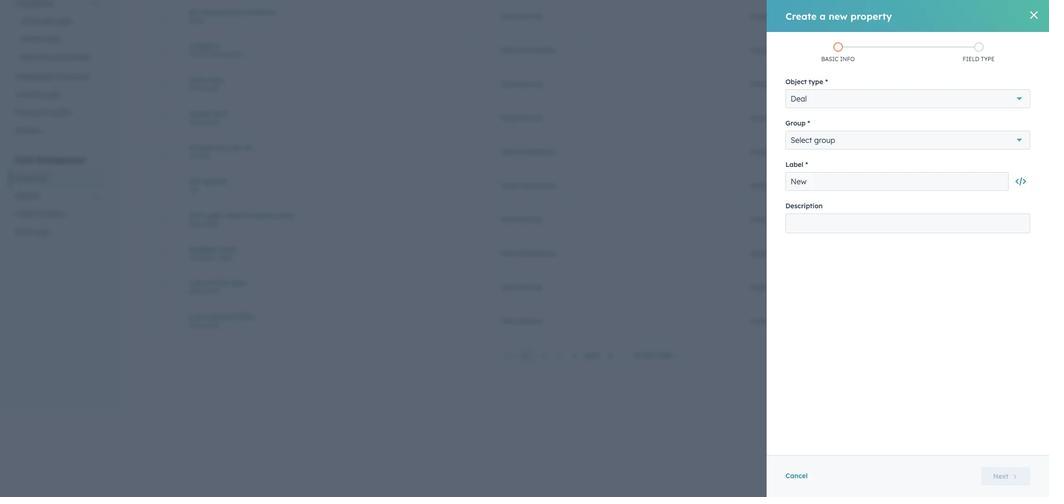 Task type: locate. For each thing, give the bounding box(es) containing it.
3 ticket information from the top
[[500, 182, 557, 190]]

3 ticket from the top
[[500, 80, 519, 88]]

ticket information
[[500, 46, 557, 54], [500, 148, 557, 156], [500, 182, 557, 190], [500, 249, 557, 258]]

1 vertical spatial last
[[189, 313, 203, 321]]

activity for last activity date
[[520, 283, 544, 292]]

ticket activity for last activity date
[[500, 283, 544, 292]]

picker inside last activity date date picker
[[204, 288, 220, 295]]

4 ticket from the top
[[500, 114, 519, 122]]

file upload file
[[189, 177, 226, 193]]

information for category
[[520, 46, 557, 54]]

1 ticket activity from the top
[[500, 12, 544, 20]]

4 picker from the top
[[204, 288, 220, 295]]

& right privacy on the top left of the page
[[40, 108, 44, 117]]

multiple
[[189, 51, 210, 58]]

& inside data management element
[[39, 210, 44, 219]]

last left contacted
[[189, 313, 203, 321]]

hubspot team dropdown select
[[189, 245, 237, 261]]

1 vertical spatial &
[[39, 210, 44, 219]]

date inside last activity date date picker
[[189, 288, 202, 295]]

contacted
[[205, 313, 238, 321]]

9 ticket from the top
[[500, 283, 519, 292]]

close
[[189, 76, 207, 84]]

response
[[247, 211, 277, 220]]

last
[[189, 279, 203, 287], [189, 313, 203, 321]]

activity inside last activity date date picker
[[205, 279, 230, 287]]

& left export
[[39, 210, 44, 219]]

ticket information for category
[[500, 46, 557, 54]]

import & export
[[15, 210, 66, 219]]

date inside first agent email response date date picker
[[189, 220, 202, 227]]

0 vertical spatial file
[[189, 177, 201, 186]]

email service provider link
[[9, 48, 105, 66]]

2 ticket activity from the top
[[500, 80, 544, 88]]

apps inside 'link'
[[56, 17, 72, 25]]

5 picker from the top
[[204, 322, 220, 329]]

date right close on the top left
[[209, 76, 224, 84]]

1 vertical spatial apps
[[44, 35, 60, 43]]

apps up 'private apps' link
[[56, 17, 72, 25]]

last inside last contacted date date picker
[[189, 313, 203, 321]]

file
[[189, 177, 201, 186], [189, 186, 198, 193]]

consent
[[46, 108, 72, 117]]

8 ticket from the top
[[500, 249, 519, 258]]

data management
[[15, 155, 86, 165]]

0 vertical spatial &
[[40, 108, 44, 117]]

3 ticket activity from the top
[[500, 114, 544, 122]]

private apps link
[[9, 30, 105, 48]]

ticket for created by user id
[[500, 148, 519, 156]]

ticket activity for close date
[[500, 80, 544, 88]]

picker down close on the top left
[[204, 85, 220, 92]]

dropdown
[[189, 254, 217, 261]]

1 information from the top
[[520, 46, 557, 54]]

ticket activity for last contacted date
[[500, 317, 544, 326]]

category
[[189, 42, 220, 50]]

ticket for all conversation mentions
[[500, 12, 519, 20]]

3 button
[[554, 350, 564, 362]]

1 ticket information from the top
[[500, 46, 557, 54]]

date down last activity date date picker
[[189, 322, 202, 329]]

first
[[189, 211, 204, 220]]

apps up service
[[44, 35, 60, 43]]

all
[[189, 8, 197, 16]]

3 0 from the top
[[1011, 148, 1015, 156]]

2 date from the top
[[189, 118, 202, 125]]

logs
[[33, 228, 48, 236]]

all conversation mentions rollup
[[189, 8, 275, 24]]

activity
[[520, 12, 544, 20], [520, 80, 544, 88], [520, 114, 544, 122], [520, 215, 544, 224], [205, 279, 230, 287], [520, 283, 544, 292], [520, 317, 544, 326]]

hubspot for created by user id
[[750, 148, 778, 156]]

ticket information for created by user id
[[500, 148, 557, 156]]

date right contacted
[[240, 313, 255, 321]]

ticket activity
[[500, 12, 544, 20], [500, 80, 544, 88], [500, 114, 544, 122], [500, 215, 544, 224], [500, 283, 544, 292], [500, 317, 544, 326]]

marketplace
[[15, 73, 54, 81]]

apps
[[56, 17, 72, 25], [44, 35, 60, 43]]

security
[[15, 126, 40, 135]]

marketplace downloads link
[[9, 68, 105, 86]]

ticket for first agent email response date
[[500, 215, 519, 224]]

picker down agent
[[204, 220, 220, 227]]

4 ticket information from the top
[[500, 249, 557, 258]]

7 ticket from the top
[[500, 215, 519, 224]]

2 ticket information from the top
[[500, 148, 557, 156]]

information for created by user id
[[520, 148, 557, 156]]

picker down create
[[204, 118, 220, 125]]

properties
[[15, 174, 47, 183]]

marketplace downloads
[[15, 73, 90, 81]]

file upload button
[[189, 177, 478, 186]]

management
[[36, 155, 86, 165]]

file up first
[[189, 186, 198, 193]]

ticket activity for all conversation mentions
[[500, 12, 544, 20]]

activity for last contacted date
[[520, 317, 544, 326]]

2 last from the top
[[189, 313, 203, 321]]

import & export link
[[9, 205, 105, 223]]

connected apps
[[21, 17, 72, 25]]

last down dropdown
[[189, 279, 203, 287]]

0 vertical spatial apps
[[56, 17, 72, 25]]

1 ticket from the top
[[500, 12, 519, 20]]

security link
[[9, 121, 105, 139]]

first agent email response date date picker
[[189, 211, 294, 227]]

10 ticket from the top
[[500, 317, 519, 326]]

2 ticket from the top
[[500, 46, 519, 54]]

close date button
[[189, 76, 478, 84]]

tab panel
[[137, 0, 1035, 372]]

private apps
[[21, 35, 60, 43]]

per
[[643, 351, 654, 360]]

hubspot
[[750, 12, 778, 20], [750, 46, 778, 54], [750, 80, 778, 88], [750, 114, 778, 122], [750, 148, 778, 156], [750, 182, 778, 190], [750, 215, 778, 224], [189, 245, 218, 254], [750, 249, 778, 258], [750, 283, 778, 292], [750, 317, 778, 326]]

code
[[43, 90, 59, 99]]

date
[[209, 76, 224, 84], [213, 109, 228, 118], [279, 211, 294, 220], [232, 279, 247, 287], [240, 313, 255, 321]]

hubspot for last contacted date
[[750, 317, 778, 326]]

3 date from the top
[[189, 220, 202, 227]]

4 date from the top
[[189, 288, 202, 295]]

1 picker from the top
[[204, 85, 220, 92]]

export
[[46, 210, 66, 219]]

date right create
[[213, 109, 228, 118]]

ticket
[[500, 12, 519, 20], [500, 46, 519, 54], [500, 80, 519, 88], [500, 114, 519, 122], [500, 148, 519, 156], [500, 182, 519, 190], [500, 215, 519, 224], [500, 249, 519, 258], [500, 283, 519, 292], [500, 317, 519, 326]]

date inside create date date picker
[[189, 118, 202, 125]]

3 picker from the top
[[204, 220, 220, 227]]

date down first
[[189, 220, 202, 227]]

2
[[541, 352, 545, 360]]

hubspot for last activity date
[[750, 283, 778, 292]]

& for export
[[39, 210, 44, 219]]

last contacted date button
[[189, 313, 478, 321]]

2 0 from the top
[[1011, 80, 1015, 88]]

5 ticket activity from the top
[[500, 283, 544, 292]]

privacy & consent
[[15, 108, 72, 117]]

1 file from the top
[[189, 177, 201, 186]]

1 button
[[522, 350, 532, 362]]

created
[[189, 143, 215, 152]]

date right response
[[279, 211, 294, 220]]

10 per page
[[633, 351, 673, 360]]

date inside close date date picker
[[209, 76, 224, 84]]

tab panel containing all conversation mentions
[[137, 0, 1035, 372]]

ticket activity for first agent email response date
[[500, 215, 544, 224]]

4 information from the top
[[520, 249, 557, 258]]

1 last from the top
[[189, 279, 203, 287]]

file left upload
[[189, 177, 201, 186]]

5 date from the top
[[189, 322, 202, 329]]

0 for rollup
[[1011, 12, 1015, 20]]

6 ticket activity from the top
[[500, 317, 544, 326]]

3 information from the top
[[520, 182, 557, 190]]

picker
[[204, 85, 220, 92], [204, 118, 220, 125], [204, 220, 220, 227], [204, 288, 220, 295], [204, 322, 220, 329]]

picker up contacted
[[204, 288, 220, 295]]

date down close on the top left
[[189, 85, 202, 92]]

date
[[189, 85, 202, 92], [189, 118, 202, 125], [189, 220, 202, 227], [189, 288, 202, 295], [189, 322, 202, 329]]

date down dropdown
[[189, 288, 202, 295]]

conversation
[[199, 8, 242, 16]]

last inside last activity date date picker
[[189, 279, 203, 287]]

date down create
[[189, 118, 202, 125]]

date down select
[[232, 279, 247, 287]]

4 ticket activity from the top
[[500, 215, 544, 224]]

2 file from the top
[[189, 186, 198, 193]]

0 vertical spatial last
[[189, 279, 203, 287]]

ticket for hubspot team
[[500, 249, 519, 258]]

&
[[40, 108, 44, 117], [39, 210, 44, 219]]

ticket activity for create date
[[500, 114, 544, 122]]

1 vertical spatial file
[[189, 186, 198, 193]]

upload
[[203, 177, 226, 186]]

5 ticket from the top
[[500, 148, 519, 156]]

& for consent
[[40, 108, 44, 117]]

2 button
[[538, 350, 548, 362]]

user
[[227, 143, 242, 152]]

hubspot for category
[[750, 46, 778, 54]]

ticket for file upload
[[500, 182, 519, 190]]

ticket for category
[[500, 46, 519, 54]]

6 ticket from the top
[[500, 182, 519, 190]]

2 information from the top
[[520, 148, 557, 156]]

picker down contacted
[[204, 322, 220, 329]]

1 0 from the top
[[1011, 12, 1015, 20]]

4 button
[[570, 350, 580, 362]]

1 date from the top
[[189, 85, 202, 92]]

2 picker from the top
[[204, 118, 220, 125]]



Task type: vqa. For each thing, say whether or not it's contained in the screenshot.


Task type: describe. For each thing, give the bounding box(es) containing it.
ticket information for file upload
[[500, 182, 557, 190]]

4
[[573, 352, 577, 360]]

date inside last contacted date date picker
[[240, 313, 255, 321]]

0 for id
[[1011, 148, 1015, 156]]

id
[[244, 143, 252, 152]]

category button
[[189, 42, 478, 50]]

10
[[633, 351, 641, 360]]

last activity date button
[[189, 279, 478, 287]]

service
[[40, 53, 63, 61]]

by
[[217, 143, 225, 152]]

hubspot for create date
[[750, 114, 778, 122]]

audit logs link
[[9, 223, 105, 241]]

rollup
[[189, 17, 205, 24]]

data
[[15, 155, 34, 165]]

information for hubspot team
[[520, 249, 557, 258]]

activity for create date
[[520, 114, 544, 122]]

tracking
[[15, 90, 41, 99]]

properties link
[[9, 170, 105, 187]]

create
[[189, 109, 211, 118]]

connected
[[21, 17, 54, 25]]

downloads
[[55, 73, 90, 81]]

1
[[525, 352, 529, 360]]

objects
[[15, 192, 39, 201]]

agent
[[206, 211, 225, 220]]

last for last activity date
[[189, 279, 203, 287]]

0 for picker
[[1011, 80, 1015, 88]]

privacy
[[15, 108, 38, 117]]

prev
[[504, 352, 519, 360]]

provider
[[65, 53, 90, 61]]

connected apps link
[[9, 12, 105, 30]]

hubspot inside hubspot team dropdown select
[[189, 245, 218, 254]]

page
[[656, 351, 673, 360]]

close date date picker
[[189, 76, 224, 92]]

private
[[21, 35, 43, 43]]

activity for all conversation mentions
[[520, 12, 544, 20]]

3
[[557, 352, 561, 360]]

hubspot for file upload
[[750, 182, 778, 190]]

tracking code
[[15, 90, 59, 99]]

team
[[220, 245, 237, 254]]

date inside first agent email response date date picker
[[279, 211, 294, 220]]

date inside last contacted date date picker
[[189, 322, 202, 329]]

date inside last activity date date picker
[[232, 279, 247, 287]]

4 0 from the top
[[1011, 182, 1015, 190]]

create date button
[[189, 109, 478, 118]]

picker inside close date date picker
[[204, 85, 220, 92]]

last for last contacted date
[[189, 313, 203, 321]]

picker inside first agent email response date date picker
[[204, 220, 220, 227]]

picker inside last contacted date date picker
[[204, 322, 220, 329]]

date inside close date date picker
[[189, 85, 202, 92]]

ticket information for hubspot team
[[500, 249, 557, 258]]

audit
[[15, 228, 32, 236]]

ticket for last contacted date
[[500, 317, 519, 326]]

next button
[[580, 350, 620, 362]]

ticket for last activity date
[[500, 283, 519, 292]]

ticket for close date
[[500, 80, 519, 88]]

activity for first agent email response date
[[520, 215, 544, 224]]

category multiple checkboxes
[[189, 42, 242, 58]]

activity for close date
[[520, 80, 544, 88]]

audit logs
[[15, 228, 48, 236]]

all conversation mentions button
[[189, 8, 478, 16]]

first agent email response date button
[[189, 211, 478, 220]]

hubspot for close date
[[750, 80, 778, 88]]

ticket for create date
[[500, 114, 519, 122]]

created by user id number
[[189, 143, 252, 159]]

checkboxes
[[212, 51, 242, 58]]

import
[[15, 210, 37, 219]]

tracking code link
[[9, 86, 105, 104]]

created by user id button
[[189, 143, 478, 152]]

next
[[584, 352, 599, 360]]

mentions
[[244, 8, 275, 16]]

email
[[21, 53, 38, 61]]

information for file upload
[[520, 182, 557, 190]]

apps for private apps
[[44, 35, 60, 43]]

objects button
[[9, 187, 105, 205]]

number
[[189, 152, 211, 159]]

hubspot for hubspot team
[[750, 249, 778, 258]]

last contacted date date picker
[[189, 313, 255, 329]]

hubspot for first agent email response date
[[750, 215, 778, 224]]

picker inside create date date picker
[[204, 118, 220, 125]]

10 per page button
[[627, 346, 686, 365]]

hubspot for all conversation mentions
[[750, 12, 778, 20]]

email
[[227, 211, 245, 220]]

prev button
[[486, 350, 522, 362]]

email service provider
[[21, 53, 90, 61]]

privacy & consent link
[[9, 104, 105, 121]]

apps for connected apps
[[56, 17, 72, 25]]

pagination navigation
[[486, 350, 620, 362]]

create date date picker
[[189, 109, 228, 125]]

select
[[218, 254, 234, 261]]

date inside create date date picker
[[213, 109, 228, 118]]

data management element
[[9, 155, 105, 241]]

hubspot team button
[[189, 245, 478, 254]]

last activity date date picker
[[189, 279, 247, 295]]



